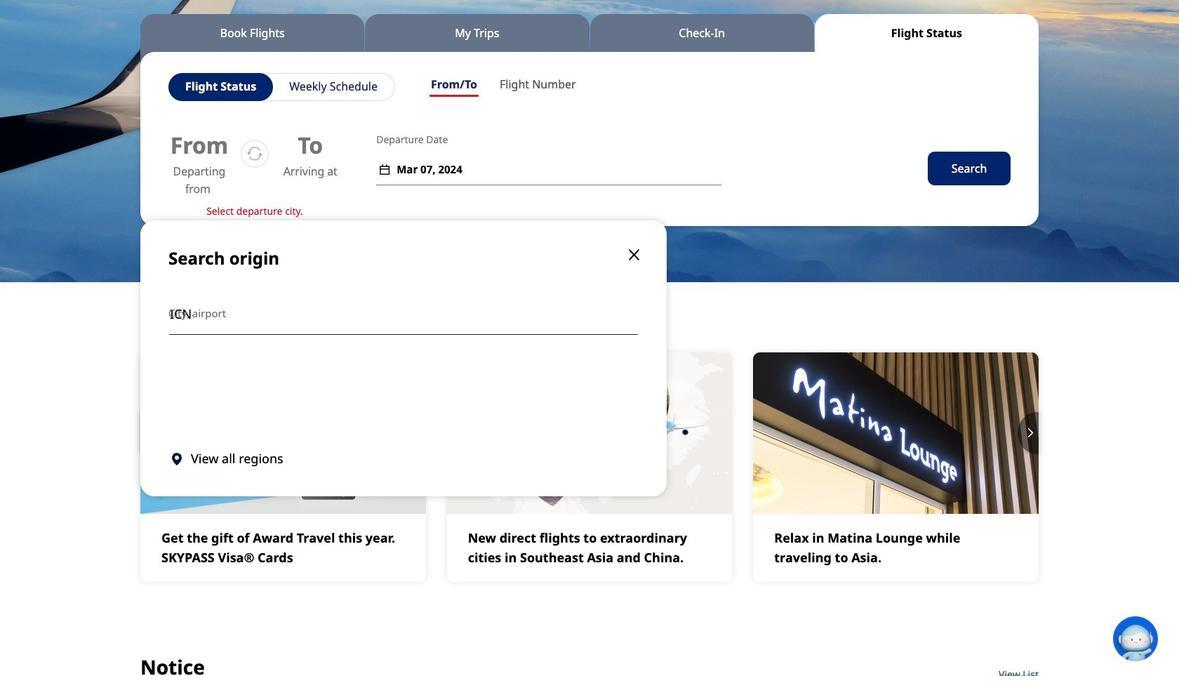 Task type: describe. For each thing, give the bounding box(es) containing it.
search type for departure and arrival group
[[420, 73, 587, 100]]

types of flight status group
[[169, 73, 395, 101]]



Task type: vqa. For each thing, say whether or not it's contained in the screenshot.
USD 270
no



Task type: locate. For each thing, give the bounding box(es) containing it.
None text field
[[169, 292, 639, 335]]

dialog
[[140, 213, 1039, 496]]

document
[[140, 220, 667, 496]]

tab list
[[140, 14, 1039, 52]]



